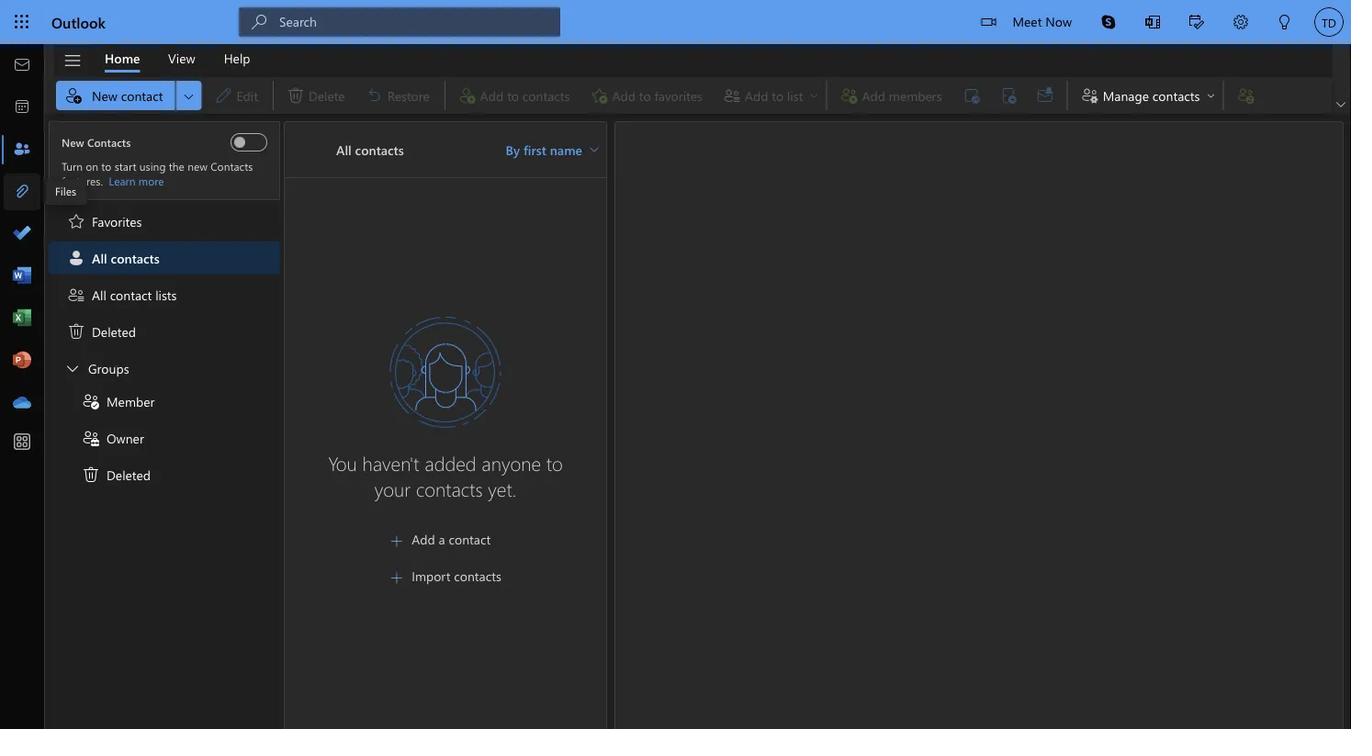 Task type: locate. For each thing, give the bounding box(es) containing it.
all down delete "group"
[[336, 141, 352, 158]]


[[181, 88, 196, 103], [1206, 90, 1217, 101]]


[[82, 392, 100, 411]]

contacts inside  all contacts
[[111, 250, 160, 267]]

1 vertical spatial 
[[390, 571, 404, 586]]

contacts up  all contact lists on the top of the page
[[111, 250, 160, 267]]


[[1234, 15, 1248, 29]]

contacts for 
[[1153, 87, 1200, 104]]

contacts up a
[[416, 476, 483, 502]]

by
[[506, 141, 520, 158]]

 add a contact
[[390, 530, 491, 549]]

new right 
[[92, 87, 117, 104]]

1  from the top
[[390, 534, 404, 549]]

0 vertical spatial  deleted
[[67, 322, 136, 341]]

 button
[[1131, 0, 1175, 46]]

contacts right manage
[[1153, 87, 1200, 104]]

import
[[412, 567, 450, 584]]

contacts right the import at the bottom left of the page
[[454, 567, 501, 584]]

learn
[[109, 174, 136, 188]]

0 horizontal spatial to
[[101, 159, 111, 174]]

new up turn
[[62, 135, 84, 150]]

1 vertical spatial contacts
[[211, 159, 253, 174]]

delete group
[[277, 77, 441, 110]]

contact right a
[[449, 530, 491, 547]]

 left the import at the bottom left of the page
[[390, 571, 404, 586]]


[[1278, 15, 1292, 29]]

contact down home button
[[121, 87, 163, 104]]


[[67, 286, 85, 304]]

the
[[169, 159, 185, 174]]

new
[[92, 87, 117, 104], [62, 135, 84, 150]]

0 vertical spatial 
[[1336, 100, 1346, 109]]

 down td image
[[1336, 100, 1346, 109]]

you haven't added anyone to your contacts yet. application
[[0, 0, 1351, 729]]

2 vertical spatial all
[[92, 286, 106, 303]]

help
[[224, 50, 250, 67]]

0 vertical spatial new
[[92, 87, 117, 104]]

0 horizontal spatial contacts
[[87, 135, 131, 150]]

added
[[425, 450, 476, 476]]

contacts
[[1153, 87, 1200, 104], [355, 141, 404, 158], [111, 250, 160, 267], [416, 476, 483, 502], [454, 567, 501, 584]]

all for 
[[92, 286, 106, 303]]

all
[[336, 141, 352, 158], [92, 250, 107, 267], [92, 286, 106, 303]]

view button
[[154, 44, 209, 73]]

0 vertical spatial 
[[390, 534, 404, 549]]

0 vertical spatial deleted
[[92, 323, 136, 340]]

 for add
[[390, 534, 404, 549]]

contacts inside  import contacts
[[454, 567, 501, 584]]

contacts down delete "group"
[[355, 141, 404, 158]]

files tooltip
[[44, 179, 87, 205]]

outlook
[[51, 12, 106, 32]]

1 horizontal spatial 
[[1336, 100, 1346, 109]]

turn on to start using the new contacts features.
[[62, 159, 253, 188]]

left-rail-appbar navigation
[[4, 44, 40, 424]]

 down  dropdown button in the top of the page
[[1206, 90, 1217, 101]]

 inside  import contacts
[[390, 571, 404, 586]]

lists
[[155, 286, 177, 303]]

 button
[[54, 45, 91, 76]]

first
[[524, 141, 546, 158]]

contacts for 
[[111, 250, 160, 267]]

you haven't added anyone to your contacts yet.
[[328, 450, 563, 502]]

to inside 'turn on to start using the new contacts features.'
[[101, 159, 111, 174]]

0 horizontal spatial 
[[590, 145, 599, 154]]

2 group from the top
[[49, 385, 280, 491]]

 down 
[[67, 322, 85, 341]]

2 vertical spatial contact
[[449, 530, 491, 547]]

meet
[[1013, 12, 1042, 29]]

2  from the top
[[390, 571, 404, 586]]

contact for 
[[121, 87, 163, 104]]


[[64, 86, 83, 105]]


[[63, 51, 82, 70]]

all right 
[[92, 286, 106, 303]]

deleted
[[92, 323, 136, 340], [107, 466, 151, 483]]

 deleted up the  groups
[[67, 322, 136, 341]]

0 vertical spatial to
[[101, 159, 111, 174]]

 button
[[1175, 0, 1219, 46]]

 right "name"
[[590, 145, 599, 154]]

0 vertical spatial all
[[336, 141, 352, 158]]

 deleted
[[67, 322, 136, 341], [82, 466, 151, 484]]

to right anyone on the left bottom
[[546, 450, 563, 476]]

1 horizontal spatial new
[[92, 87, 117, 104]]

1 horizontal spatial contacts
[[211, 159, 253, 174]]


[[1336, 100, 1346, 109], [590, 145, 599, 154]]

new inside  new contact
[[92, 87, 117, 104]]

1 vertical spatial all
[[92, 250, 107, 267]]

anyone
[[482, 450, 541, 476]]

tab list containing home
[[91, 44, 265, 73]]

home
[[105, 50, 140, 67]]

 import contacts
[[390, 567, 501, 586]]

1 group from the top
[[49, 352, 280, 491]]

1 horizontal spatial 
[[1206, 90, 1217, 101]]

group
[[49, 352, 280, 491], [49, 385, 280, 491]]

contact left lists
[[110, 286, 152, 303]]

 member
[[82, 392, 155, 411]]

contact
[[121, 87, 163, 104], [110, 286, 152, 303], [449, 530, 491, 547]]

tree containing 
[[49, 121, 280, 491]]

your
[[374, 476, 411, 502]]

all inside  all contacts
[[92, 250, 107, 267]]

all for 
[[92, 250, 107, 267]]

 down view button
[[181, 88, 196, 103]]

1 vertical spatial new
[[62, 135, 84, 150]]

files
[[55, 184, 76, 198]]

contact inside  all contact lists
[[110, 286, 152, 303]]

contacts inside the  manage contacts 
[[1153, 87, 1200, 104]]


[[981, 15, 996, 29]]

contacts down 'new contacts' "icon"
[[211, 159, 253, 174]]

 button
[[1263, 0, 1307, 46]]

group containing 
[[49, 385, 280, 491]]

all right the 
[[92, 250, 107, 267]]

contact inside  new contact
[[121, 87, 163, 104]]

0 horizontal spatial new
[[62, 135, 84, 150]]

 inside  popup button
[[1336, 100, 1346, 109]]

on
[[86, 159, 98, 174]]

1 vertical spatial to
[[546, 450, 563, 476]]

1 vertical spatial contact
[[110, 286, 152, 303]]

tab list inside "you haven't added anyone to your contacts yet." application
[[91, 44, 265, 73]]

outlook banner
[[0, 0, 1351, 46]]

deleted up groups on the left
[[92, 323, 136, 340]]

1 vertical spatial 
[[590, 145, 599, 154]]

 button
[[1333, 96, 1349, 114]]

 button
[[176, 81, 202, 110]]

outlook link
[[51, 0, 106, 44]]

1 vertical spatial 
[[82, 466, 100, 484]]

 deleted down  owner
[[82, 466, 151, 484]]

view
[[168, 50, 195, 67]]


[[67, 212, 85, 231]]

0 horizontal spatial 
[[181, 88, 196, 103]]

contacts
[[87, 135, 131, 150], [211, 159, 253, 174]]


[[67, 322, 85, 341], [82, 466, 100, 484]]

0 vertical spatial contact
[[121, 87, 163, 104]]

turn
[[62, 159, 83, 174]]

tab list
[[91, 44, 265, 73]]

start
[[115, 159, 136, 174]]

 left add
[[390, 534, 404, 549]]

deleted down owner
[[107, 466, 151, 483]]

tree
[[49, 121, 280, 491]]


[[390, 534, 404, 549], [390, 571, 404, 586]]

contact for 
[[110, 286, 152, 303]]

 down  on the bottom left of page
[[82, 466, 100, 484]]

to
[[101, 159, 111, 174], [546, 450, 563, 476]]

1 horizontal spatial to
[[546, 450, 563, 476]]

a
[[439, 530, 445, 547]]

more
[[139, 174, 164, 188]]

contacts up the start
[[87, 135, 131, 150]]

to right on
[[101, 159, 111, 174]]


[[82, 429, 100, 447]]

 inside  add a contact
[[390, 534, 404, 549]]

owner
[[107, 430, 144, 447]]

all inside  all contact lists
[[92, 286, 106, 303]]



Task type: vqa. For each thing, say whether or not it's contained in the screenshot.
contact
yes



Task type: describe. For each thing, give the bounding box(es) containing it.
learn more
[[109, 174, 164, 188]]

by first name 
[[506, 141, 599, 158]]


[[1101, 15, 1116, 29]]

contacts inside you haven't added anyone to your contacts yet.
[[416, 476, 483, 502]]

1 vertical spatial deleted
[[107, 466, 151, 483]]

 for import
[[390, 571, 404, 586]]

contacts for 
[[454, 567, 501, 584]]

more apps image
[[13, 434, 31, 452]]

 groups
[[63, 359, 129, 378]]

to inside you haven't added anyone to your contacts yet.
[[546, 450, 563, 476]]

to do image
[[13, 225, 31, 243]]

manage
[[1103, 87, 1149, 104]]

 favorites
[[67, 212, 142, 231]]

new group
[[56, 77, 269, 114]]

new contacts
[[62, 135, 131, 150]]

files element
[[4, 171, 40, 213]]

new
[[188, 159, 207, 174]]

home button
[[91, 44, 154, 73]]

1 vertical spatial  deleted
[[82, 466, 151, 484]]

now
[[1045, 12, 1072, 29]]

tree inside "you haven't added anyone to your contacts yet." application
[[49, 121, 280, 491]]

using
[[139, 159, 166, 174]]

Search field
[[279, 13, 560, 31]]

 inside group
[[82, 466, 100, 484]]

excel image
[[13, 310, 31, 328]]

 owner
[[82, 429, 144, 447]]

add
[[412, 530, 435, 547]]

you
[[328, 450, 357, 476]]

 new contact
[[64, 86, 163, 105]]

favorites
[[92, 213, 142, 230]]

groups
[[88, 360, 129, 377]]

0 vertical spatial 
[[67, 322, 85, 341]]

meet now
[[1013, 12, 1072, 29]]

 all contacts
[[67, 249, 160, 267]]


[[1081, 86, 1099, 105]]

 inside popup button
[[181, 88, 196, 103]]

 inside the  manage contacts 
[[1206, 90, 1217, 101]]

groups group
[[831, 77, 1063, 110]]

group containing 
[[49, 352, 280, 491]]

action group
[[449, 77, 822, 110]]

td image
[[1314, 7, 1344, 37]]


[[67, 249, 85, 267]]

onedrive image
[[13, 394, 31, 412]]

contact inside  add a contact
[[449, 530, 491, 547]]

powerpoint image
[[13, 352, 31, 370]]

all contacts navigation
[[285, 122, 606, 729]]

 button
[[1087, 0, 1131, 44]]

yet.
[[488, 476, 517, 502]]

features.
[[62, 174, 103, 188]]

all contacts
[[336, 141, 404, 158]]

mail image
[[13, 56, 31, 74]]


[[252, 15, 266, 29]]


[[1145, 15, 1160, 29]]

haven't
[[362, 450, 419, 476]]

word image
[[13, 267, 31, 286]]

people image
[[13, 141, 31, 159]]

Search search field
[[239, 0, 560, 44]]

 button
[[1219, 0, 1263, 46]]

 inside by first name 
[[590, 145, 599, 154]]

contacts inside 'turn on to start using the new contacts features.'
[[211, 159, 253, 174]]

all inside navigation
[[336, 141, 352, 158]]

member
[[107, 393, 155, 410]]

0 vertical spatial contacts
[[87, 135, 131, 150]]

new contacts image
[[234, 137, 245, 148]]

calendar image
[[13, 98, 31, 117]]


[[1190, 15, 1204, 29]]


[[63, 359, 82, 378]]

contact details view main content
[[615, 121, 1344, 729]]

name
[[550, 141, 582, 158]]

 group
[[49, 242, 280, 278]]

learn more link
[[109, 174, 164, 188]]

 all contact lists
[[67, 286, 177, 304]]

 manage contacts 
[[1081, 86, 1217, 105]]

files image
[[13, 183, 31, 201]]

help button
[[210, 44, 264, 73]]



